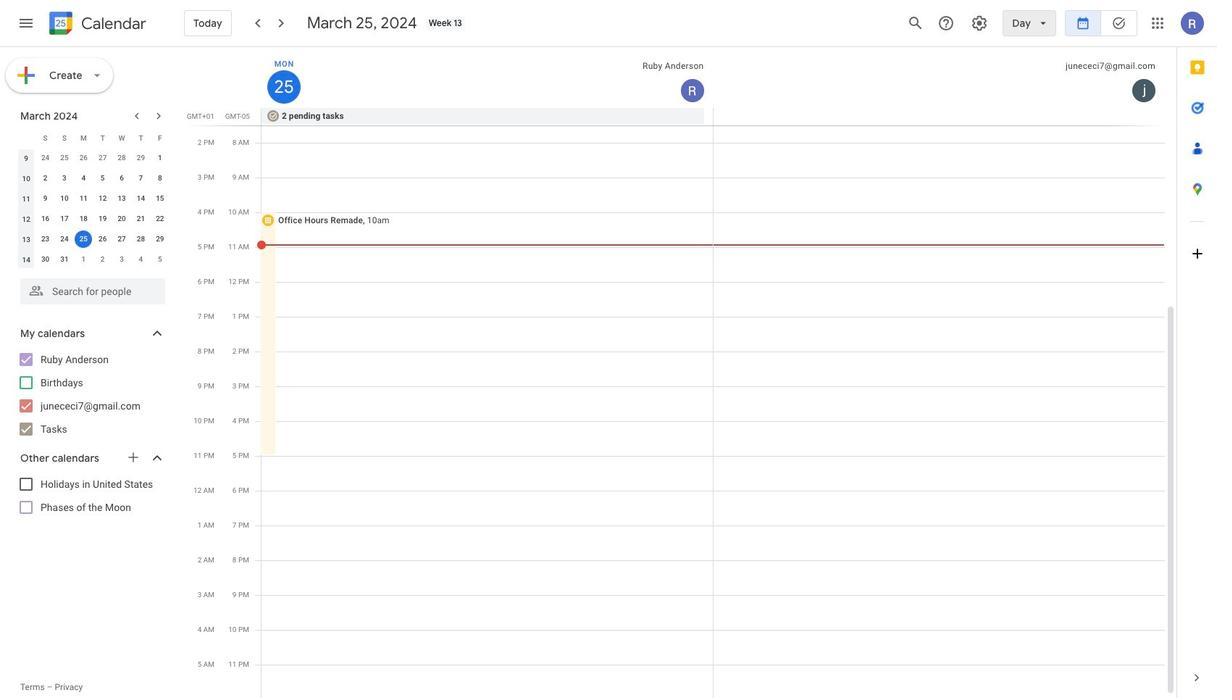 Task type: locate. For each thing, give the bounding box(es) containing it.
28 element
[[132, 231, 150, 248]]

25, today element
[[75, 231, 92, 248]]

row group
[[17, 148, 170, 270]]

cell
[[74, 229, 93, 249]]

heading
[[78, 15, 146, 32]]

8 element
[[151, 170, 169, 187]]

4 element
[[75, 170, 92, 187]]

february 24 element
[[37, 149, 54, 167]]

row group inside 'march 2024' grid
[[17, 148, 170, 270]]

april 2 element
[[94, 251, 111, 268]]

18 element
[[75, 210, 92, 228]]

0 vertical spatial column header
[[262, 47, 714, 108]]

february 27 element
[[94, 149, 111, 167]]

1 vertical spatial column header
[[17, 128, 36, 148]]

column header
[[262, 47, 714, 108], [17, 128, 36, 148]]

24 element
[[56, 231, 73, 248]]

april 4 element
[[132, 251, 150, 268]]

tab list
[[1178, 47, 1218, 657]]

february 26 element
[[75, 149, 92, 167]]

heading inside calendar 'element'
[[78, 15, 146, 32]]

16 element
[[37, 210, 54, 228]]

30 element
[[37, 251, 54, 268]]

monday, march 25, today element
[[267, 70, 301, 104]]

row
[[255, 108, 1177, 125], [17, 128, 170, 148], [17, 148, 170, 168], [17, 168, 170, 188], [17, 188, 170, 209], [17, 209, 170, 229], [17, 229, 170, 249], [17, 249, 170, 270]]

22 element
[[151, 210, 169, 228]]

5 element
[[94, 170, 111, 187]]

23 element
[[37, 231, 54, 248]]

17 element
[[56, 210, 73, 228]]

grid
[[186, 47, 1177, 698]]

0 horizontal spatial column header
[[17, 128, 36, 148]]

2 element
[[37, 170, 54, 187]]

3 element
[[56, 170, 73, 187]]

15 element
[[151, 190, 169, 207]]

None search field
[[0, 273, 180, 304]]

february 25 element
[[56, 149, 73, 167]]

april 3 element
[[113, 251, 131, 268]]

march 2024 grid
[[14, 128, 170, 270]]

main drawer image
[[17, 14, 35, 32]]

1 horizontal spatial column header
[[262, 47, 714, 108]]

calendar element
[[46, 9, 146, 41]]



Task type: vqa. For each thing, say whether or not it's contained in the screenshot.
Monday, March 25, today element
yes



Task type: describe. For each thing, give the bounding box(es) containing it.
column header inside 'march 2024' grid
[[17, 128, 36, 148]]

9 element
[[37, 190, 54, 207]]

13 element
[[113, 190, 131, 207]]

12 element
[[94, 190, 111, 207]]

11 element
[[75, 190, 92, 207]]

20 element
[[113, 210, 131, 228]]

my calendars list
[[3, 348, 180, 441]]

31 element
[[56, 251, 73, 268]]

29 element
[[151, 231, 169, 248]]

cell inside 'march 2024' grid
[[74, 229, 93, 249]]

1 element
[[151, 149, 169, 167]]

february 28 element
[[113, 149, 131, 167]]

26 element
[[94, 231, 111, 248]]

Search for people text field
[[29, 278, 157, 304]]

6 element
[[113, 170, 131, 187]]

27 element
[[113, 231, 131, 248]]

19 element
[[94, 210, 111, 228]]

14 element
[[132, 190, 150, 207]]

21 element
[[132, 210, 150, 228]]

7 element
[[132, 170, 150, 187]]

april 1 element
[[75, 251, 92, 268]]

february 29 element
[[132, 149, 150, 167]]

add other calendars image
[[126, 450, 141, 465]]

10 element
[[56, 190, 73, 207]]

april 5 element
[[151, 251, 169, 268]]

settings menu image
[[972, 14, 989, 32]]

other calendars list
[[3, 473, 180, 519]]



